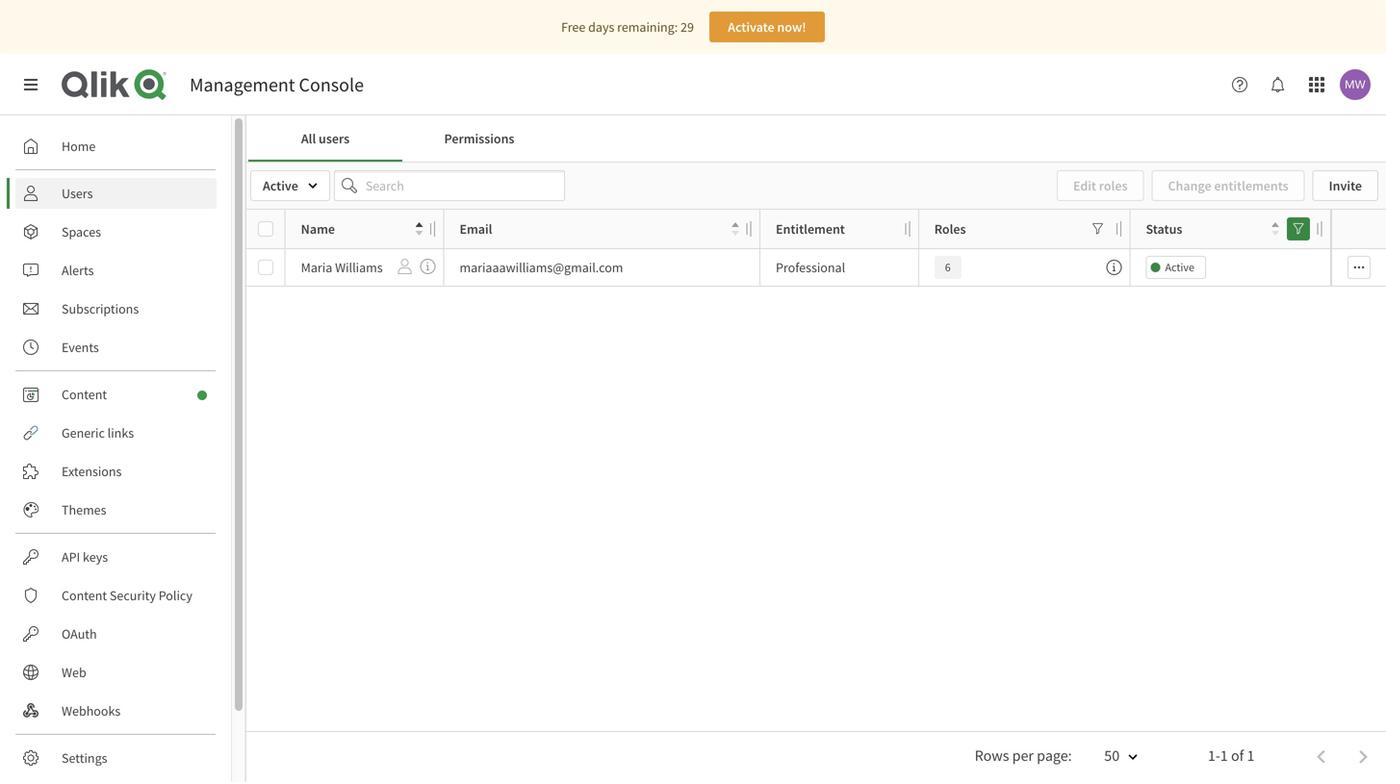 Task type: locate. For each thing, give the bounding box(es) containing it.
users link
[[15, 178, 217, 209]]

maria williams
[[301, 259, 383, 276]]

name button
[[301, 216, 423, 242]]

1
[[1221, 747, 1228, 766], [1247, 747, 1255, 766]]

status
[[1146, 220, 1183, 238]]

0 horizontal spatial 1
[[1221, 747, 1228, 766]]

0 vertical spatial active
[[263, 177, 298, 194]]

content
[[62, 386, 107, 403], [62, 587, 107, 605]]

subscriptions link
[[15, 294, 217, 324]]

email
[[460, 220, 492, 238]]

spaces
[[62, 223, 101, 241]]

web
[[62, 664, 86, 682]]

1 left of
[[1221, 747, 1228, 766]]

tab list containing all users
[[248, 116, 1384, 162]]

rows per page:
[[975, 747, 1072, 766]]

1 horizontal spatial active
[[1165, 260, 1195, 275]]

0 horizontal spatial active
[[263, 177, 298, 194]]

per
[[1012, 747, 1034, 766]]

content up generic at the left of page
[[62, 386, 107, 403]]

invite
[[1329, 177, 1362, 194]]

free days remaining: 29
[[561, 18, 694, 36]]

1 vertical spatial content
[[62, 587, 107, 605]]

roles
[[935, 220, 966, 238]]

status button
[[1146, 216, 1279, 242]]

all users
[[301, 130, 350, 147]]

days
[[588, 18, 615, 36]]

active down status
[[1165, 260, 1195, 275]]

maria williams image
[[1340, 69, 1371, 100]]

1 vertical spatial active
[[1165, 260, 1195, 275]]

users
[[62, 185, 93, 202]]

keys
[[83, 549, 108, 566]]

Search text field
[[334, 170, 565, 201]]

settings link
[[15, 743, 217, 774]]

1 right of
[[1247, 747, 1255, 766]]

spaces link
[[15, 217, 217, 247]]

alerts link
[[15, 255, 217, 286]]

entitlement
[[776, 220, 845, 238]]

management
[[190, 73, 295, 97]]

mariaaawilliams@gmail.com
[[460, 259, 623, 276]]

tab panel
[[246, 162, 1386, 783]]

activate now!
[[728, 18, 806, 36]]

2 content from the top
[[62, 587, 107, 605]]

professional
[[776, 259, 845, 276]]

content down api keys
[[62, 587, 107, 605]]

activate now! link
[[709, 12, 825, 42]]

tab panel containing rows per page:
[[246, 162, 1386, 783]]

1 content from the top
[[62, 386, 107, 403]]

content inside "link"
[[62, 386, 107, 403]]

free
[[561, 18, 586, 36]]

navigation pane element
[[0, 123, 231, 783]]

invite button
[[1313, 170, 1379, 201]]

0 vertical spatial content
[[62, 386, 107, 403]]

1 1 from the left
[[1221, 747, 1228, 766]]

of
[[1231, 747, 1244, 766]]

tab list
[[248, 116, 1384, 162]]

active down the all users button
[[263, 177, 298, 194]]

api
[[62, 549, 80, 566]]

api keys link
[[15, 542, 217, 573]]

themes link
[[15, 495, 217, 526]]

content for content security policy
[[62, 587, 107, 605]]

1-1 of 1
[[1208, 747, 1255, 766]]

webhooks
[[62, 703, 121, 720]]

generic links link
[[15, 418, 217, 449]]

maria
[[301, 259, 332, 276]]

active
[[263, 177, 298, 194], [1165, 260, 1195, 275]]

1-
[[1208, 747, 1221, 766]]

1 horizontal spatial 1
[[1247, 747, 1255, 766]]

home
[[62, 138, 96, 155]]

events link
[[15, 332, 217, 363]]



Task type: describe. For each thing, give the bounding box(es) containing it.
generic
[[62, 425, 105, 442]]

close sidebar menu image
[[23, 77, 39, 92]]

users
[[319, 130, 350, 147]]

web link
[[15, 658, 217, 688]]

active inside field
[[263, 177, 298, 194]]

all users button
[[248, 116, 402, 162]]

events
[[62, 339, 99, 356]]

email button
[[460, 216, 739, 242]]

extensions link
[[15, 456, 217, 487]]

activate
[[728, 18, 775, 36]]

new connector image
[[197, 391, 207, 400]]

webhooks link
[[15, 696, 217, 727]]

content link
[[15, 379, 217, 410]]

permissions
[[444, 130, 515, 147]]

6
[[945, 260, 951, 275]]

api keys
[[62, 549, 108, 566]]

permissions button
[[402, 116, 556, 162]]

content security policy link
[[15, 581, 217, 611]]

subscriptions
[[62, 300, 139, 318]]

content for content
[[62, 386, 107, 403]]

links
[[108, 425, 134, 442]]

security
[[110, 587, 156, 605]]

generic links
[[62, 425, 134, 442]]

settings
[[62, 750, 107, 767]]

themes
[[62, 502, 106, 519]]

home link
[[15, 131, 217, 162]]

management console
[[190, 73, 364, 97]]

all
[[301, 130, 316, 147]]

50
[[1104, 747, 1120, 766]]

rows
[[975, 747, 1009, 766]]

oauth link
[[15, 619, 217, 650]]

29
[[681, 18, 694, 36]]

alerts
[[62, 262, 94, 279]]

oauth
[[62, 626, 97, 643]]

extensions
[[62, 463, 122, 480]]

now!
[[777, 18, 806, 36]]

name
[[301, 220, 335, 238]]

williams
[[335, 259, 383, 276]]

content security policy
[[62, 587, 192, 605]]

management console element
[[190, 73, 364, 97]]

Active field
[[250, 170, 330, 201]]

remaining:
[[617, 18, 678, 36]]

2 1 from the left
[[1247, 747, 1255, 766]]

page:
[[1037, 747, 1072, 766]]

50 button
[[1081, 741, 1151, 775]]

policy
[[159, 587, 192, 605]]

console
[[299, 73, 364, 97]]



Task type: vqa. For each thing, say whether or not it's contained in the screenshot.
HAVE
no



